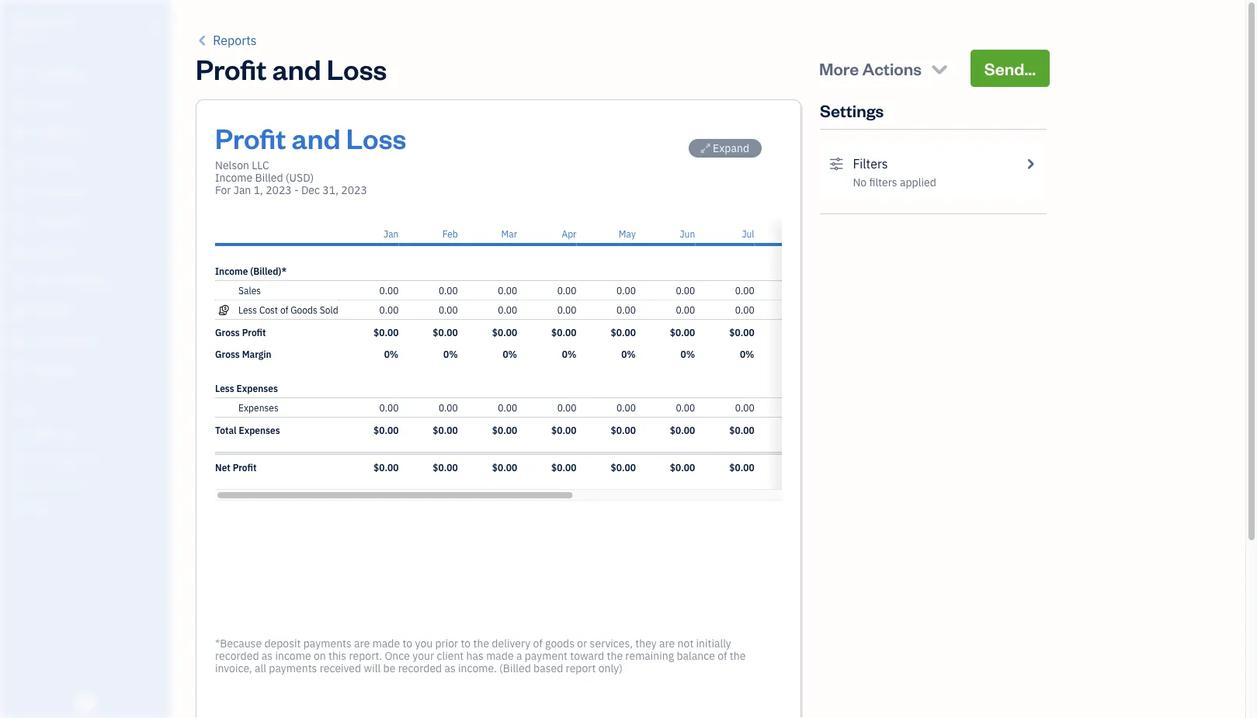 Task type: vqa. For each thing, say whether or not it's contained in the screenshot.


Task type: locate. For each thing, give the bounding box(es) containing it.
nelson up owner
[[12, 14, 52, 30]]

less for less cost of goods sold
[[239, 304, 257, 316]]

less down sales
[[239, 304, 257, 316]]

0 vertical spatial llc
[[55, 14, 75, 30]]

1 income from the top
[[215, 171, 253, 185]]

1 horizontal spatial 2023
[[341, 183, 367, 197]]

recorded down you
[[398, 662, 442, 676]]

less cost of goods sold
[[239, 304, 338, 316]]

llc
[[55, 14, 75, 30], [252, 158, 269, 172]]

no
[[853, 175, 867, 190]]

expand
[[713, 141, 750, 155]]

profit up billed
[[215, 119, 286, 156]]

to right 'prior'
[[461, 637, 471, 651]]

income
[[215, 171, 253, 185], [215, 265, 248, 277]]

more actions button
[[806, 50, 965, 87]]

cost
[[259, 304, 278, 316]]

send…
[[985, 57, 1036, 79]]

2 vertical spatial expenses
[[239, 424, 280, 437]]

1 horizontal spatial of
[[533, 637, 543, 651]]

0 horizontal spatial are
[[354, 637, 370, 651]]

less expenses
[[215, 382, 278, 395]]

the up income.
[[474, 637, 490, 651]]

0.00
[[380, 284, 399, 297], [439, 284, 458, 297], [498, 284, 518, 297], [558, 284, 577, 297], [617, 284, 636, 297], [676, 284, 696, 297], [736, 284, 755, 297], [795, 284, 814, 297], [380, 304, 399, 316], [439, 304, 458, 316], [498, 304, 518, 316], [558, 304, 577, 316], [617, 304, 636, 316], [676, 304, 696, 316], [736, 304, 755, 316], [795, 304, 814, 316], [380, 402, 399, 414], [439, 402, 458, 414], [498, 402, 518, 414], [558, 402, 577, 414], [617, 402, 636, 414], [676, 402, 696, 414], [736, 402, 755, 414], [795, 402, 814, 414]]

1 gross from the top
[[215, 326, 240, 339]]

are left not
[[660, 637, 675, 651]]

0 vertical spatial nelson
[[12, 14, 52, 30]]

income left 1,
[[215, 171, 253, 185]]

main element
[[0, 0, 210, 719]]

expenses down margin
[[237, 382, 278, 395]]

2 horizontal spatial of
[[718, 649, 728, 663]]

0 vertical spatial loss
[[327, 50, 387, 87]]

filters
[[853, 156, 888, 172]]

0 horizontal spatial to
[[403, 637, 413, 651]]

as
[[262, 649, 273, 663], [445, 662, 456, 676]]

bank connections image
[[12, 477, 166, 489]]

a
[[517, 649, 522, 663]]

0 vertical spatial gross
[[215, 326, 240, 339]]

1 horizontal spatial less
[[239, 304, 257, 316]]

of
[[280, 304, 289, 316], [533, 637, 543, 651], [718, 649, 728, 663]]

dec
[[301, 183, 320, 197]]

made left a
[[486, 649, 514, 663]]

and inside profit and loss nelson llc income billed (usd) for jan 1, 2023 - dec 31, 2023
[[292, 119, 341, 156]]

1 horizontal spatial jan
[[384, 228, 399, 240]]

expenses for total expenses
[[239, 424, 280, 437]]

loss
[[327, 50, 387, 87], [346, 119, 407, 156]]

jan left feb
[[384, 228, 399, 240]]

less for less expenses
[[215, 382, 234, 395]]

total
[[215, 424, 237, 437]]

2 to from the left
[[461, 637, 471, 651]]

2 income from the top
[[215, 265, 248, 277]]

1 horizontal spatial llc
[[252, 158, 269, 172]]

nelson up for
[[215, 158, 249, 172]]

0 horizontal spatial 2023
[[266, 183, 292, 197]]

payments down deposit
[[269, 662, 317, 676]]

0 horizontal spatial made
[[373, 637, 400, 651]]

more
[[820, 57, 859, 79]]

are
[[354, 637, 370, 651], [660, 637, 675, 651]]

as left income
[[262, 649, 273, 663]]

less down gross margin
[[215, 382, 234, 395]]

gross down gross profit
[[215, 348, 240, 360]]

1 vertical spatial income
[[215, 265, 248, 277]]

1 vertical spatial expenses
[[239, 402, 279, 414]]

1 vertical spatial gross
[[215, 348, 240, 360]]

and for profit and loss nelson llc income billed (usd) for jan 1, 2023 - dec 31, 2023
[[292, 119, 341, 156]]

0 vertical spatial expenses
[[237, 382, 278, 395]]

1 vertical spatial loss
[[346, 119, 407, 156]]

timer image
[[10, 274, 29, 290]]

gross
[[215, 326, 240, 339], [215, 348, 240, 360]]

money image
[[10, 304, 29, 319]]

loss for profit and loss nelson llc income billed (usd) for jan 1, 2023 - dec 31, 2023
[[346, 119, 407, 156]]

total expenses
[[215, 424, 280, 437]]

2023
[[266, 183, 292, 197], [341, 183, 367, 197]]

8 0% from the left
[[800, 348, 814, 360]]

jan left 1,
[[234, 183, 251, 197]]

the right toward
[[607, 649, 623, 663]]

1 horizontal spatial the
[[607, 649, 623, 663]]

gross profit
[[215, 326, 266, 339]]

1 vertical spatial jan
[[384, 228, 399, 240]]

expenses
[[237, 382, 278, 395], [239, 402, 279, 414], [239, 424, 280, 437]]

0 horizontal spatial jan
[[234, 183, 251, 197]]

expand button
[[689, 139, 762, 158]]

profit
[[196, 50, 267, 87], [215, 119, 286, 156], [242, 326, 266, 339], [233, 461, 257, 474]]

recorded
[[215, 649, 259, 663], [398, 662, 442, 676]]

payment image
[[10, 186, 29, 201]]

jan
[[234, 183, 251, 197], [384, 228, 399, 240]]

the right balance
[[730, 649, 746, 663]]

1 horizontal spatial to
[[461, 637, 471, 651]]

payments
[[304, 637, 352, 651], [269, 662, 317, 676]]

1 horizontal spatial are
[[660, 637, 675, 651]]

0 horizontal spatial recorded
[[215, 649, 259, 663]]

2023 right 31, at left
[[341, 183, 367, 197]]

expenses for less expenses
[[237, 382, 278, 395]]

0 horizontal spatial nelson
[[12, 14, 52, 30]]

0 vertical spatial jan
[[234, 183, 251, 197]]

0 vertical spatial payments
[[304, 637, 352, 651]]

expenses down less expenses on the bottom
[[239, 402, 279, 414]]

recorded left deposit
[[215, 649, 259, 663]]

filters
[[870, 175, 898, 190]]

payments up received
[[304, 637, 352, 651]]

of left goods
[[533, 637, 543, 651]]

0 horizontal spatial llc
[[55, 14, 75, 30]]

2023 left - at left
[[266, 183, 292, 197]]

payment
[[525, 649, 568, 663]]

made
[[373, 637, 400, 651], [486, 649, 514, 663]]

dashboard image
[[10, 68, 29, 83]]

loss inside profit and loss nelson llc income billed (usd) for jan 1, 2023 - dec 31, 2023
[[346, 119, 407, 156]]

0 vertical spatial and
[[272, 50, 321, 87]]

0 horizontal spatial less
[[215, 382, 234, 395]]

1 vertical spatial nelson
[[215, 158, 249, 172]]

1 2023 from the left
[[266, 183, 292, 197]]

nelson llc owner
[[12, 14, 75, 44]]

2 gross from the top
[[215, 348, 240, 360]]

and up "(usd)"
[[292, 119, 341, 156]]

expenses right total
[[239, 424, 280, 437]]

items and services image
[[12, 452, 166, 465]]

project image
[[10, 245, 29, 260]]

of right balance
[[718, 649, 728, 663]]

remaining
[[626, 649, 674, 663]]

0 vertical spatial less
[[239, 304, 257, 316]]

settings image
[[830, 155, 844, 173]]

has
[[467, 649, 484, 663]]

billed
[[255, 171, 283, 185]]

more actions
[[820, 57, 922, 79]]

income up category image
[[215, 265, 248, 277]]

and
[[272, 50, 321, 87], [292, 119, 341, 156]]

jun
[[680, 228, 696, 240]]

gross margin
[[215, 348, 272, 360]]

and right reports button in the left top of the page
[[272, 50, 321, 87]]

are up will
[[354, 637, 370, 651]]

apps image
[[12, 402, 166, 415]]

to left you
[[403, 637, 413, 651]]

1 vertical spatial less
[[215, 382, 234, 395]]

0%
[[384, 348, 399, 360], [444, 348, 458, 360], [503, 348, 518, 360], [562, 348, 577, 360], [622, 348, 636, 360], [681, 348, 696, 360], [740, 348, 755, 360], [800, 348, 814, 360]]

gross for gross margin
[[215, 348, 240, 360]]

1 horizontal spatial nelson
[[215, 158, 249, 172]]

7 0% from the left
[[740, 348, 755, 360]]

2 0% from the left
[[444, 348, 458, 360]]

*because
[[215, 637, 262, 651]]

nelson inside "nelson llc owner"
[[12, 14, 52, 30]]

$0.00
[[374, 326, 399, 339], [433, 326, 458, 339], [492, 326, 518, 339], [552, 326, 577, 339], [611, 326, 636, 339], [670, 326, 696, 339], [730, 326, 755, 339], [789, 326, 814, 339], [374, 424, 399, 437], [433, 424, 458, 437], [492, 424, 518, 437], [552, 424, 577, 437], [611, 424, 636, 437], [670, 424, 696, 437], [730, 424, 755, 437], [789, 424, 814, 437], [374, 461, 399, 474], [433, 461, 458, 474], [492, 461, 518, 474], [552, 461, 577, 474], [611, 461, 636, 474], [670, 461, 696, 474], [730, 461, 755, 474], [789, 461, 814, 474]]

1 vertical spatial and
[[292, 119, 341, 156]]

feb
[[443, 228, 458, 240]]

report image
[[10, 363, 29, 378]]

the
[[474, 637, 490, 651], [607, 649, 623, 663], [730, 649, 746, 663]]

2 are from the left
[[660, 637, 675, 651]]

send… button
[[971, 50, 1050, 87]]

reports button
[[196, 31, 257, 50]]

0 vertical spatial income
[[215, 171, 253, 185]]

your
[[413, 649, 434, 663]]

to
[[403, 637, 413, 651], [461, 637, 471, 651]]

1 vertical spatial llc
[[252, 158, 269, 172]]

made up be
[[373, 637, 400, 651]]

gross up gross margin
[[215, 326, 240, 339]]

of right cost
[[280, 304, 289, 316]]

invoice,
[[215, 662, 252, 676]]

1 horizontal spatial as
[[445, 662, 456, 676]]

*because deposit payments are made to you prior to the delivery of goods or services, they are not initially recorded as income on this report. once your client has made a payment toward the remaining balance of the invoice, all payments received will be recorded as income. (billed based report only)
[[215, 637, 746, 676]]

you
[[415, 637, 433, 651]]

apr
[[562, 228, 577, 240]]

less
[[239, 304, 257, 316], [215, 382, 234, 395]]

profit up margin
[[242, 326, 266, 339]]

llc inside "nelson llc owner"
[[55, 14, 75, 30]]

as down 'prior'
[[445, 662, 456, 676]]



Task type: describe. For each thing, give the bounding box(es) containing it.
profit right the net
[[233, 461, 257, 474]]

client image
[[10, 97, 29, 113]]

income
[[275, 649, 311, 663]]

applied
[[900, 175, 937, 190]]

may
[[619, 228, 636, 240]]

net profit
[[215, 461, 257, 474]]

chart image
[[10, 333, 29, 349]]

1 0% from the left
[[384, 348, 399, 360]]

income (billed)*
[[215, 265, 287, 277]]

1 horizontal spatial made
[[486, 649, 514, 663]]

chevrondown image
[[929, 57, 951, 79]]

only)
[[599, 662, 623, 676]]

llc inside profit and loss nelson llc income billed (usd) for jan 1, 2023 - dec 31, 2023
[[252, 158, 269, 172]]

2 horizontal spatial the
[[730, 649, 746, 663]]

chevronleft image
[[196, 31, 210, 50]]

sales
[[239, 284, 261, 297]]

mar
[[502, 228, 518, 240]]

31,
[[323, 183, 339, 197]]

net
[[215, 461, 231, 474]]

settings
[[820, 99, 884, 121]]

sold
[[320, 304, 338, 316]]

jan inside profit and loss nelson llc income billed (usd) for jan 1, 2023 - dec 31, 2023
[[234, 183, 251, 197]]

1,
[[254, 183, 263, 197]]

1 vertical spatial payments
[[269, 662, 317, 676]]

profit and loss nelson llc income billed (usd) for jan 1, 2023 - dec 31, 2023
[[215, 119, 407, 197]]

actions
[[863, 57, 922, 79]]

profit down reports
[[196, 50, 267, 87]]

balance
[[677, 649, 715, 663]]

report.
[[349, 649, 382, 663]]

reports
[[213, 32, 257, 49]]

(usd)
[[286, 171, 314, 185]]

no filters applied
[[853, 175, 937, 190]]

jul
[[742, 228, 755, 240]]

chevronright image
[[1024, 155, 1038, 173]]

1 to from the left
[[403, 637, 413, 651]]

expense image
[[10, 215, 29, 231]]

nelson inside profit and loss nelson llc income billed (usd) for jan 1, 2023 - dec 31, 2023
[[215, 158, 249, 172]]

aug
[[798, 228, 814, 240]]

1 are from the left
[[354, 637, 370, 651]]

prior
[[435, 637, 459, 651]]

5 0% from the left
[[622, 348, 636, 360]]

based
[[534, 662, 563, 676]]

loss for profit and loss
[[327, 50, 387, 87]]

category image
[[215, 284, 232, 297]]

deposit
[[264, 637, 301, 651]]

toward
[[570, 649, 605, 663]]

client
[[437, 649, 464, 663]]

income inside profit and loss nelson llc income billed (usd) for jan 1, 2023 - dec 31, 2023
[[215, 171, 253, 185]]

for
[[215, 183, 231, 197]]

3 0% from the left
[[503, 348, 518, 360]]

expand image
[[701, 142, 711, 155]]

team members image
[[12, 427, 166, 440]]

0 horizontal spatial the
[[474, 637, 490, 651]]

this
[[329, 649, 347, 663]]

4 0% from the left
[[562, 348, 577, 360]]

0 horizontal spatial as
[[262, 649, 273, 663]]

estimate image
[[10, 127, 29, 142]]

and for profit and loss
[[272, 50, 321, 87]]

6 0% from the left
[[681, 348, 696, 360]]

profit inside profit and loss nelson llc income billed (usd) for jan 1, 2023 - dec 31, 2023
[[215, 119, 286, 156]]

(billed
[[500, 662, 531, 676]]

once
[[385, 649, 410, 663]]

will
[[364, 662, 381, 676]]

income.
[[458, 662, 497, 676]]

goods
[[545, 637, 575, 651]]

freshbooks image
[[73, 694, 98, 712]]

on
[[314, 649, 326, 663]]

(billed)*
[[250, 265, 287, 277]]

not
[[678, 637, 694, 651]]

-
[[294, 183, 299, 197]]

or
[[578, 637, 588, 651]]

services,
[[590, 637, 633, 651]]

settings image
[[12, 502, 166, 514]]

all
[[255, 662, 266, 676]]

received
[[320, 662, 361, 676]]

gross for gross profit
[[215, 326, 240, 339]]

be
[[383, 662, 396, 676]]

margin
[[242, 348, 272, 360]]

report
[[566, 662, 596, 676]]

delivery
[[492, 637, 531, 651]]

0 horizontal spatial of
[[280, 304, 289, 316]]

1 horizontal spatial recorded
[[398, 662, 442, 676]]

they
[[636, 637, 657, 651]]

invoice image
[[10, 156, 29, 172]]

owner
[[12, 31, 41, 44]]

profit and loss
[[196, 50, 387, 87]]

goods
[[291, 304, 318, 316]]

2 2023 from the left
[[341, 183, 367, 197]]

initially
[[697, 637, 732, 651]]



